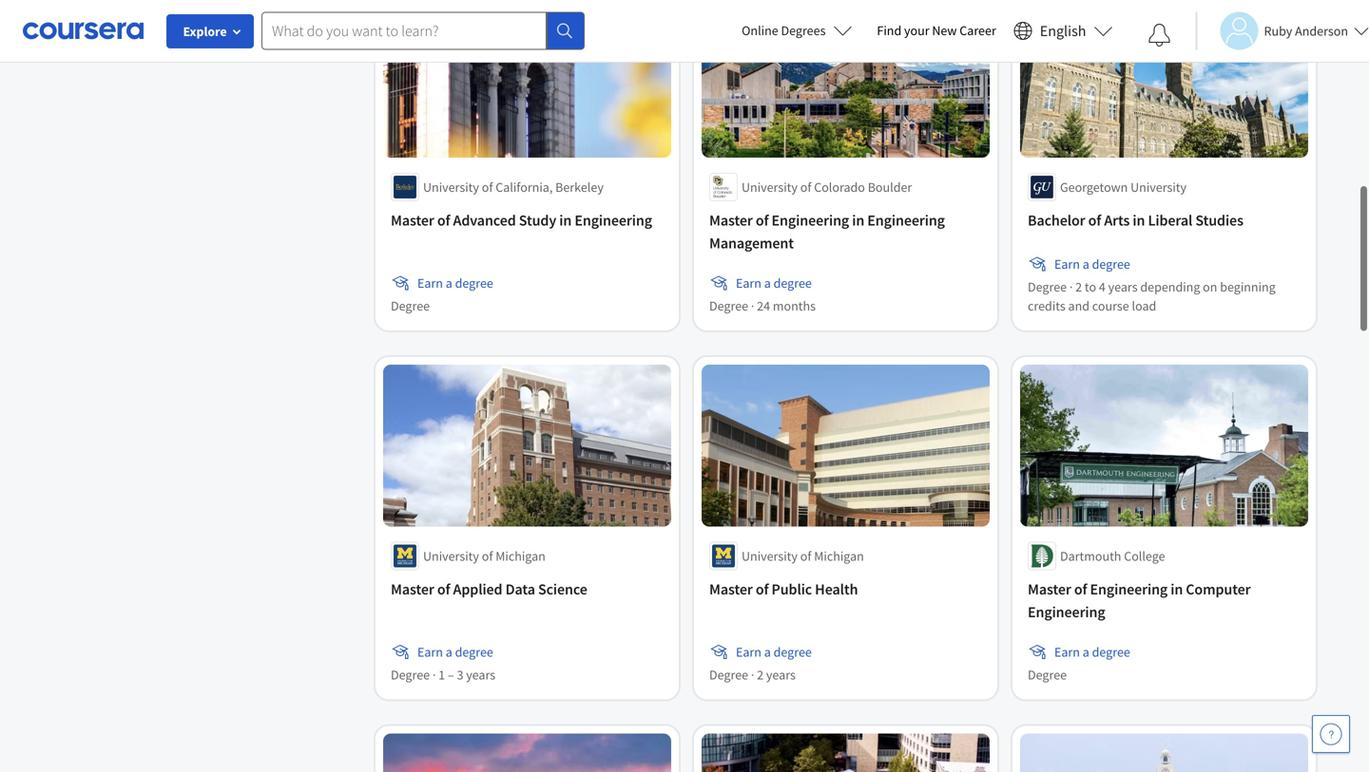 Task type: locate. For each thing, give the bounding box(es) containing it.
in down colorado
[[852, 211, 864, 230]]

earn a degree for master of engineering in computer engineering
[[1054, 644, 1130, 661]]

earn a degree up "degree · 2 years"
[[736, 644, 812, 661]]

michigan up health
[[814, 548, 864, 565]]

university up applied at the left bottom
[[423, 548, 479, 565]]

earn a degree up 24
[[736, 275, 812, 292]]

online degrees
[[742, 22, 826, 39]]

degree
[[1092, 256, 1130, 273], [455, 275, 493, 292], [774, 275, 812, 292], [455, 644, 493, 661], [774, 644, 812, 661], [1092, 644, 1130, 661]]

computer
[[1186, 580, 1251, 599]]

of up public
[[800, 548, 811, 565]]

find your new career
[[877, 22, 996, 39]]

master inside master of engineering in computer engineering
[[1028, 580, 1071, 599]]

university of michigan for applied
[[423, 548, 546, 565]]

applied
[[453, 580, 502, 599]]

new
[[932, 22, 957, 39]]

university up "management"
[[742, 179, 798, 196]]

degree · 2 years
[[709, 667, 796, 684]]

master for master of engineering in computer engineering
[[1028, 580, 1071, 599]]

of left public
[[756, 580, 769, 599]]

in right arts
[[1133, 211, 1145, 230]]

degree for master of applied data science
[[391, 667, 430, 684]]

studies
[[1195, 211, 1243, 230]]

in right study
[[559, 211, 572, 230]]

years right "3"
[[466, 667, 495, 684]]

public
[[772, 580, 812, 599]]

master of engineering in engineering management link
[[709, 209, 982, 255]]

earn for bachelor of arts in liberal studies
[[1054, 256, 1080, 273]]

2 university of michigan from the left
[[742, 548, 864, 565]]

2
[[1075, 278, 1082, 296], [757, 667, 764, 684]]

earn a degree for master of advanced study in engineering
[[417, 275, 493, 292]]

2 for bachelor
[[1075, 278, 1082, 296]]

earn a degree down advanced
[[417, 275, 493, 292]]

earn for master of public health
[[736, 644, 761, 661]]

university for engineering
[[742, 179, 798, 196]]

credits
[[1028, 297, 1065, 315]]

english button
[[1006, 0, 1120, 62]]

years for applied
[[466, 667, 495, 684]]

· down master of public health
[[751, 667, 754, 684]]

· for engineering
[[751, 297, 754, 315]]

master left applied at the left bottom
[[391, 580, 434, 599]]

of up "management"
[[756, 211, 769, 230]]

2 horizontal spatial years
[[1108, 278, 1138, 296]]

· for arts
[[1069, 278, 1073, 296]]

–
[[448, 667, 454, 684]]

earn a degree for master of engineering in engineering management
[[736, 275, 812, 292]]

on
[[1203, 278, 1217, 296]]

university of michigan
[[423, 548, 546, 565], [742, 548, 864, 565]]

career
[[960, 22, 996, 39]]

beginning
[[1220, 278, 1276, 296]]

earn a degree for master of applied data science
[[417, 644, 493, 661]]

degree · 2 to 4 years depending on beginning credits and course load
[[1028, 278, 1276, 315]]

and
[[1068, 297, 1090, 315]]

degree up "3"
[[455, 644, 493, 661]]

master for master of public health
[[709, 580, 753, 599]]

· left to
[[1069, 278, 1073, 296]]

university of michigan up master of applied data science
[[423, 548, 546, 565]]

explore button
[[166, 14, 254, 48]]

2 michigan from the left
[[814, 548, 864, 565]]

in inside the 'master of engineering in engineering management'
[[852, 211, 864, 230]]

georgetown university
[[1060, 179, 1187, 196]]

degree for master of engineering in computer engineering
[[1092, 644, 1130, 661]]

ruby anderson
[[1264, 22, 1348, 39]]

university of california, berkeley
[[423, 179, 604, 196]]

find
[[877, 22, 901, 39]]

1 horizontal spatial university of michigan
[[742, 548, 864, 565]]

0 horizontal spatial 2
[[757, 667, 764, 684]]

master of engineering in engineering management
[[709, 211, 945, 253]]

earn a degree
[[1054, 256, 1130, 273], [417, 275, 493, 292], [736, 275, 812, 292], [417, 644, 493, 661], [736, 644, 812, 661], [1054, 644, 1130, 661]]

2 for master
[[757, 667, 764, 684]]

1 michigan from the left
[[496, 548, 546, 565]]

degree · 24 months
[[709, 297, 816, 315]]

online degrees button
[[726, 10, 867, 51]]

degree for master of engineering in engineering management
[[774, 275, 812, 292]]

1 horizontal spatial 2
[[1075, 278, 1082, 296]]

degree
[[1028, 278, 1067, 296], [391, 297, 430, 315], [709, 297, 748, 315], [391, 667, 430, 684], [709, 667, 748, 684], [1028, 667, 1067, 684]]

degree down advanced
[[455, 275, 493, 292]]

master inside the 'master of engineering in engineering management'
[[709, 211, 753, 230]]

degree up "degree · 2 years"
[[774, 644, 812, 661]]

earn
[[1054, 256, 1080, 273], [417, 275, 443, 292], [736, 275, 761, 292], [417, 644, 443, 661], [736, 644, 761, 661], [1054, 644, 1080, 661]]

coursera image
[[23, 15, 144, 46]]

in
[[559, 211, 572, 230], [852, 211, 864, 230], [1133, 211, 1145, 230], [1171, 580, 1183, 599]]

michigan
[[496, 548, 546, 565], [814, 548, 864, 565]]

degree down master of engineering in computer engineering
[[1092, 644, 1130, 661]]

0 vertical spatial 2
[[1075, 278, 1082, 296]]

master down dartmouth
[[1028, 580, 1071, 599]]

master left public
[[709, 580, 753, 599]]

university for science
[[423, 548, 479, 565]]

master left advanced
[[391, 211, 434, 230]]

a for master of applied data science
[[446, 644, 452, 661]]

1 horizontal spatial michigan
[[814, 548, 864, 565]]

1 vertical spatial 2
[[757, 667, 764, 684]]

2 inside degree · 2 to 4 years depending on beginning credits and course load
[[1075, 278, 1082, 296]]

of up advanced
[[482, 179, 493, 196]]

years down master of public health
[[766, 667, 796, 684]]

· left 24
[[751, 297, 754, 315]]

degree inside degree · 2 to 4 years depending on beginning credits and course load
[[1028, 278, 1067, 296]]

in left the computer
[[1171, 580, 1183, 599]]

engineering down "berkeley"
[[575, 211, 652, 230]]

boulder
[[868, 179, 912, 196]]

degree up months
[[774, 275, 812, 292]]

bachelor
[[1028, 211, 1085, 230]]

0 horizontal spatial university of michigan
[[423, 548, 546, 565]]

earn a degree down master of engineering in computer engineering
[[1054, 644, 1130, 661]]

master of advanced study in engineering
[[391, 211, 652, 230]]

degree for master of engineering in engineering management
[[709, 297, 748, 315]]

of left colorado
[[800, 179, 811, 196]]

engineering down university of colorado boulder
[[772, 211, 849, 230]]

of
[[482, 179, 493, 196], [800, 179, 811, 196], [437, 211, 450, 230], [756, 211, 769, 230], [1088, 211, 1101, 230], [482, 548, 493, 565], [800, 548, 811, 565], [437, 580, 450, 599], [756, 580, 769, 599], [1074, 580, 1087, 599]]

university
[[423, 179, 479, 196], [742, 179, 798, 196], [1131, 179, 1187, 196], [423, 548, 479, 565], [742, 548, 798, 565]]

in inside master of engineering in computer engineering
[[1171, 580, 1183, 599]]

1 university of michigan from the left
[[423, 548, 546, 565]]

english
[[1040, 21, 1086, 40]]

ruby
[[1264, 22, 1292, 39]]

master up "management"
[[709, 211, 753, 230]]

· inside degree · 2 to 4 years depending on beginning credits and course load
[[1069, 278, 1073, 296]]

earn a degree up to
[[1054, 256, 1130, 273]]

of inside the 'master of engineering in engineering management'
[[756, 211, 769, 230]]

michigan up data
[[496, 548, 546, 565]]

degree · 1 – 3 years
[[391, 667, 495, 684]]

master of public health link
[[709, 578, 982, 601]]

master for master of engineering in engineering management
[[709, 211, 753, 230]]

earn a degree up –
[[417, 644, 493, 661]]

master
[[391, 211, 434, 230], [709, 211, 753, 230], [391, 580, 434, 599], [709, 580, 753, 599], [1028, 580, 1071, 599]]

· for public
[[751, 667, 754, 684]]

dartmouth
[[1060, 548, 1121, 565]]

· left the '1' at the left of page
[[432, 667, 436, 684]]

explore
[[183, 23, 227, 40]]

of inside master of engineering in computer engineering
[[1074, 580, 1087, 599]]

3
[[457, 667, 463, 684]]

·
[[1069, 278, 1073, 296], [751, 297, 754, 315], [432, 667, 436, 684], [751, 667, 754, 684]]

course
[[1092, 297, 1129, 315]]

years
[[1108, 278, 1138, 296], [466, 667, 495, 684], [766, 667, 796, 684]]

university up advanced
[[423, 179, 479, 196]]

arts
[[1104, 211, 1130, 230]]

master of applied data science link
[[391, 578, 664, 601]]

2 down master of public health
[[757, 667, 764, 684]]

data
[[505, 580, 535, 599]]

university of michigan up public
[[742, 548, 864, 565]]

master of engineering in computer engineering
[[1028, 580, 1251, 622]]

in inside 'bachelor of arts in liberal studies' link
[[1133, 211, 1145, 230]]

0 horizontal spatial michigan
[[496, 548, 546, 565]]

of down dartmouth
[[1074, 580, 1087, 599]]

2 left to
[[1075, 278, 1082, 296]]

of left applied at the left bottom
[[437, 580, 450, 599]]

years right 4
[[1108, 278, 1138, 296]]

university up master of public health
[[742, 548, 798, 565]]

years inside degree · 2 to 4 years depending on beginning credits and course load
[[1108, 278, 1138, 296]]

None search field
[[261, 12, 585, 50]]

0 horizontal spatial years
[[466, 667, 495, 684]]

university up 'bachelor of arts in liberal studies' link at the right of the page
[[1131, 179, 1187, 196]]

degree up 4
[[1092, 256, 1130, 273]]

a
[[1083, 256, 1089, 273], [446, 275, 452, 292], [764, 275, 771, 292], [446, 644, 452, 661], [764, 644, 771, 661], [1083, 644, 1089, 661]]

master of applied data science
[[391, 580, 587, 599]]

engineering
[[575, 211, 652, 230], [772, 211, 849, 230], [867, 211, 945, 230], [1090, 580, 1168, 599], [1028, 603, 1105, 622]]



Task type: vqa. For each thing, say whether or not it's contained in the screenshot.


Task type: describe. For each thing, give the bounding box(es) containing it.
4
[[1099, 278, 1106, 296]]

years for arts
[[1108, 278, 1138, 296]]

california,
[[496, 179, 553, 196]]

1
[[438, 667, 445, 684]]

of up master of applied data science
[[482, 548, 493, 565]]

degree for bachelor of arts in liberal studies
[[1092, 256, 1130, 273]]

michigan for health
[[814, 548, 864, 565]]

college
[[1124, 548, 1165, 565]]

colorado
[[814, 179, 865, 196]]

help center image
[[1320, 724, 1342, 746]]

What do you want to learn? text field
[[261, 12, 547, 50]]

earn for master of engineering in engineering management
[[736, 275, 761, 292]]

liberal
[[1148, 211, 1192, 230]]

earn for master of advanced study in engineering
[[417, 275, 443, 292]]

earn a degree for bachelor of arts in liberal studies
[[1054, 256, 1130, 273]]

a for master of public health
[[764, 644, 771, 661]]

your
[[904, 22, 929, 39]]

a for master of advanced study in engineering
[[446, 275, 452, 292]]

· for applied
[[432, 667, 436, 684]]

health
[[815, 580, 858, 599]]

in inside master of advanced study in engineering link
[[559, 211, 572, 230]]

degrees
[[781, 22, 826, 39]]

michigan for data
[[496, 548, 546, 565]]

to
[[1085, 278, 1096, 296]]

master of advanced study in engineering link
[[391, 209, 664, 232]]

online
[[742, 22, 778, 39]]

berkeley
[[555, 179, 604, 196]]

university of michigan for public
[[742, 548, 864, 565]]

24
[[757, 297, 770, 315]]

1 horizontal spatial years
[[766, 667, 796, 684]]

find your new career link
[[867, 19, 1006, 43]]

master for master of applied data science
[[391, 580, 434, 599]]

science
[[538, 580, 587, 599]]

show notifications image
[[1148, 24, 1171, 47]]

load
[[1132, 297, 1156, 315]]

university of colorado boulder
[[742, 179, 912, 196]]

a for master of engineering in engineering management
[[764, 275, 771, 292]]

advanced
[[453, 211, 516, 230]]

engineering down dartmouth
[[1028, 603, 1105, 622]]

engineering down college
[[1090, 580, 1168, 599]]

degree for master of applied data science
[[455, 644, 493, 661]]

engineering down boulder
[[867, 211, 945, 230]]

master of engineering in computer engineering link
[[1028, 578, 1301, 624]]

bachelor of arts in liberal studies link
[[1028, 209, 1301, 232]]

dartmouth college
[[1060, 548, 1165, 565]]

degree for master of advanced study in engineering
[[455, 275, 493, 292]]

in for master of engineering in computer engineering
[[1171, 580, 1183, 599]]

earn a degree for master of public health
[[736, 644, 812, 661]]

months
[[773, 297, 816, 315]]

of left arts
[[1088, 211, 1101, 230]]

degree for master of public health
[[774, 644, 812, 661]]

georgetown
[[1060, 179, 1128, 196]]

master for master of advanced study in engineering
[[391, 211, 434, 230]]

master of public health
[[709, 580, 858, 599]]

university for in
[[423, 179, 479, 196]]

degree for bachelor of arts in liberal studies
[[1028, 278, 1067, 296]]

of left advanced
[[437, 211, 450, 230]]

degree for master of public health
[[709, 667, 748, 684]]

study
[[519, 211, 556, 230]]

depending
[[1140, 278, 1200, 296]]

in for bachelor of arts in liberal studies
[[1133, 211, 1145, 230]]

earn for master of engineering in computer engineering
[[1054, 644, 1080, 661]]

management
[[709, 234, 794, 253]]

earn for master of applied data science
[[417, 644, 443, 661]]

a for master of engineering in computer engineering
[[1083, 644, 1089, 661]]

bachelor of arts in liberal studies
[[1028, 211, 1243, 230]]

in for master of engineering in engineering management
[[852, 211, 864, 230]]

anderson
[[1295, 22, 1348, 39]]

a for bachelor of arts in liberal studies
[[1083, 256, 1089, 273]]

ruby anderson button
[[1196, 12, 1369, 50]]



